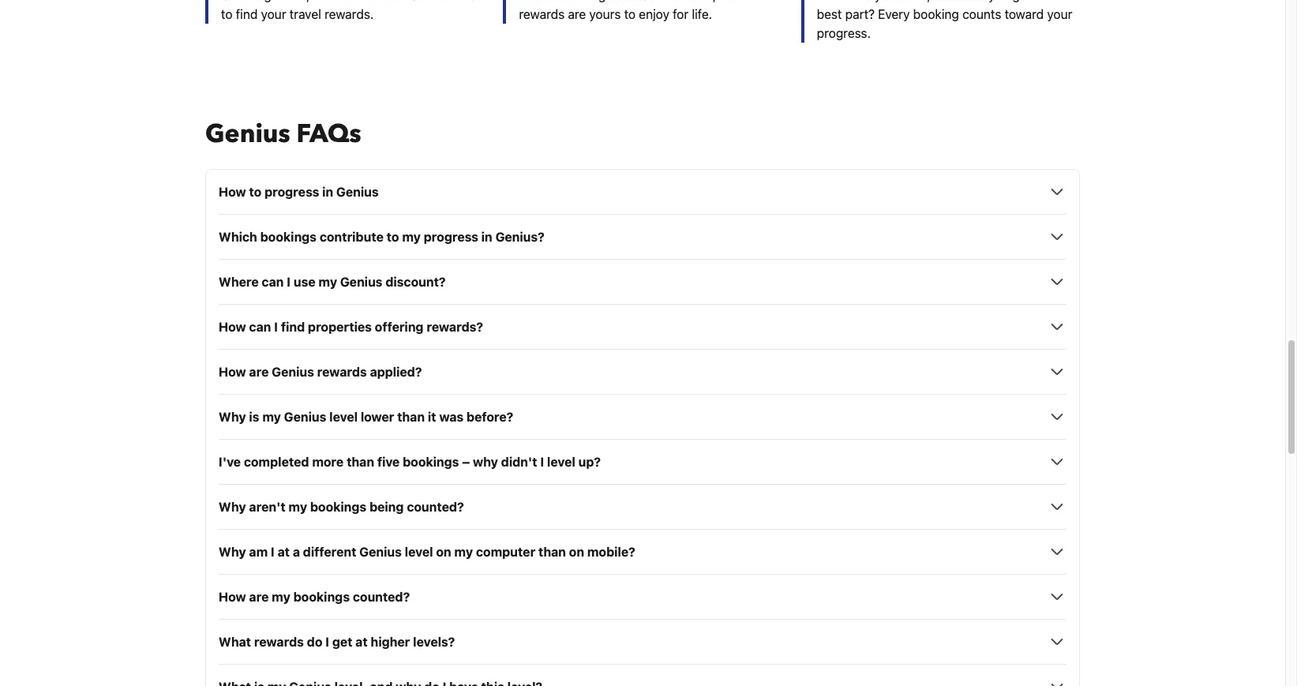 Task type: locate. For each thing, give the bounding box(es) containing it.
3 why from the top
[[219, 545, 246, 559]]

counted? up higher
[[353, 590, 410, 604]]

1 you from the left
[[875, 0, 896, 3]]

more
[[842, 0, 872, 3], [956, 0, 986, 3], [312, 455, 344, 469]]

genius up how to progress in genius
[[205, 117, 290, 152]]

in
[[322, 185, 333, 199], [482, 230, 493, 244]]

1 horizontal spatial on
[[569, 545, 585, 559]]

more up "counts"
[[956, 0, 986, 3]]

0 vertical spatial for
[[341, 0, 356, 3]]

1 horizontal spatial in
[[482, 230, 493, 244]]

0 horizontal spatial in
[[322, 185, 333, 199]]

0 horizontal spatial on
[[436, 545, 452, 559]]

2 on from the left
[[569, 545, 585, 559]]

every
[[878, 7, 910, 22]]

on left computer
[[436, 545, 452, 559]]

genius down how are genius rewards applied?
[[284, 410, 326, 424]]

toward
[[1005, 7, 1044, 22]]

computer
[[476, 545, 536, 559]]

the inside once signed in, look for the blue genius label to find your travel rewards.
[[360, 0, 378, 3]]

1 horizontal spatial the
[[720, 0, 738, 3]]

2 the from the left
[[1039, 0, 1060, 3]]

2 vertical spatial than
[[539, 545, 566, 559]]

find inside once signed in, look for the blue genius label to find your travel rewards.
[[236, 7, 258, 22]]

i for where can i use my genius discount?
[[287, 275, 291, 289]]

1 horizontal spatial progress
[[424, 230, 479, 244]]

the inside after unlocking each genius level, the rewards are yours to enjoy for life.
[[720, 0, 738, 3]]

for up rewards. at the left top of the page
[[341, 0, 356, 3]]

look
[[313, 0, 337, 3]]

rewards inside 'how are genius rewards applied?' dropdown button
[[317, 365, 367, 379]]

i left the use
[[287, 275, 291, 289]]

3 how from the top
[[219, 365, 246, 379]]

find
[[236, 7, 258, 22], [281, 320, 305, 334]]

1 horizontal spatial find
[[281, 320, 305, 334]]

on
[[436, 545, 452, 559], [569, 545, 585, 559]]

0 horizontal spatial the
[[360, 0, 378, 3]]

0 vertical spatial in
[[322, 185, 333, 199]]

for left life.
[[673, 7, 689, 22]]

than left five in the bottom of the page
[[347, 455, 374, 469]]

you up "counts"
[[989, 0, 1010, 3]]

0 horizontal spatial your
[[261, 7, 286, 22]]

2 horizontal spatial level
[[547, 455, 576, 469]]

1 horizontal spatial your
[[1048, 7, 1073, 22]]

am
[[249, 545, 268, 559]]

0 horizontal spatial more
[[312, 455, 344, 469]]

1 horizontal spatial than
[[397, 410, 425, 424]]

1 how from the top
[[219, 185, 246, 199]]

genius up enjoy
[[640, 0, 680, 3]]

than
[[397, 410, 425, 424], [347, 455, 374, 469], [539, 545, 566, 559]]

2 horizontal spatial rewards
[[519, 7, 565, 22]]

the for for
[[360, 0, 378, 3]]

0 vertical spatial counted?
[[407, 500, 464, 514]]

1 the from the left
[[817, 0, 839, 3]]

levels?
[[413, 635, 455, 650]]

0 vertical spatial level
[[329, 410, 358, 424]]

2 vertical spatial are
[[249, 590, 269, 604]]

the up booking
[[934, 0, 953, 3]]

genius inside after unlocking each genius level, the rewards are yours to enjoy for life.
[[640, 0, 680, 3]]

to up the which
[[249, 185, 262, 199]]

at right get
[[356, 635, 368, 650]]

2 why from the top
[[219, 500, 246, 514]]

genius inside how to progress in genius dropdown button
[[336, 185, 379, 199]]

rewards.
[[325, 7, 374, 22]]

i
[[287, 275, 291, 289], [274, 320, 278, 334], [540, 455, 544, 469], [271, 545, 275, 559], [326, 635, 329, 650]]

rewards down after
[[519, 7, 565, 22]]

booking
[[914, 7, 960, 22]]

genius inside where can i use my genius discount? dropdown button
[[340, 275, 383, 289]]

1 the from the left
[[360, 0, 378, 3]]

progress
[[265, 185, 319, 199], [424, 230, 479, 244]]

your
[[261, 7, 286, 22], [1048, 7, 1073, 22]]

i inside dropdown button
[[287, 275, 291, 289]]

i've
[[219, 455, 241, 469]]

the right get.
[[1039, 0, 1060, 3]]

1 vertical spatial level
[[547, 455, 576, 469]]

to
[[221, 7, 233, 22], [624, 7, 636, 22], [249, 185, 262, 199], [387, 230, 399, 244]]

in inside dropdown button
[[322, 185, 333, 199]]

0 horizontal spatial the
[[817, 0, 839, 3]]

1 vertical spatial can
[[249, 320, 271, 334]]

genius up the contribute
[[336, 185, 379, 199]]

2 how from the top
[[219, 320, 246, 334]]

you
[[875, 0, 896, 3], [989, 0, 1010, 3]]

1 horizontal spatial you
[[989, 0, 1010, 3]]

how inside dropdown button
[[219, 185, 246, 199]]

rewards inside what rewards do i get at higher levels? dropdown button
[[254, 635, 304, 650]]

i've completed more than five bookings – why didn't i level up?
[[219, 455, 601, 469]]

1 vertical spatial rewards
[[317, 365, 367, 379]]

genius down the contribute
[[340, 275, 383, 289]]

2 vertical spatial level
[[405, 545, 433, 559]]

how for how to progress in genius
[[219, 185, 246, 199]]

1 vertical spatial progress
[[424, 230, 479, 244]]

enjoy
[[639, 7, 670, 22]]

do
[[307, 635, 323, 650]]

0 vertical spatial can
[[262, 275, 284, 289]]

0 vertical spatial at
[[278, 545, 290, 559]]

1 why from the top
[[219, 410, 246, 424]]

the up "best"
[[817, 0, 839, 3]]

to right the contribute
[[387, 230, 399, 244]]

0 vertical spatial find
[[236, 7, 258, 22]]

0 horizontal spatial at
[[278, 545, 290, 559]]

i right do
[[326, 635, 329, 650]]

at left a
[[278, 545, 290, 559]]

1 vertical spatial at
[[356, 635, 368, 650]]

at
[[278, 545, 290, 559], [356, 635, 368, 650]]

more up why aren't my bookings being counted? at the bottom of page
[[312, 455, 344, 469]]

find down once
[[236, 7, 258, 22]]

for
[[341, 0, 356, 3], [673, 7, 689, 22]]

bookings
[[260, 230, 317, 244], [403, 455, 459, 469], [310, 500, 367, 514], [294, 590, 350, 604]]

completed
[[244, 455, 309, 469]]

why
[[219, 410, 246, 424], [219, 500, 246, 514], [219, 545, 246, 559]]

2 vertical spatial why
[[219, 545, 246, 559]]

why left aren't
[[219, 500, 246, 514]]

2 horizontal spatial more
[[956, 0, 986, 3]]

1 horizontal spatial at
[[356, 635, 368, 650]]

the up rewards. at the left top of the page
[[360, 0, 378, 3]]

your right toward on the right of page
[[1048, 7, 1073, 22]]

1 horizontal spatial the
[[1039, 0, 1060, 3]]

can
[[262, 275, 284, 289], [249, 320, 271, 334]]

the
[[817, 0, 839, 3], [1039, 0, 1060, 3]]

book,
[[899, 0, 931, 3]]

discount?
[[386, 275, 446, 289]]

on left mobile?
[[569, 545, 585, 559]]

0 horizontal spatial for
[[341, 0, 356, 3]]

for inside once signed in, look for the blue genius label to find your travel rewards.
[[341, 0, 356, 3]]

in inside dropdown button
[[482, 230, 493, 244]]

counted? up why am i at a different genius level on my computer than on mobile?
[[407, 500, 464, 514]]

didn't
[[501, 455, 537, 469]]

are up is
[[249, 365, 269, 379]]

2 horizontal spatial the
[[934, 0, 953, 3]]

genius?
[[496, 230, 545, 244]]

genius right "blue"
[[409, 0, 449, 3]]

more inside i've completed more than five bookings – why didn't i level up? dropdown button
[[312, 455, 344, 469]]

how are genius rewards applied?
[[219, 365, 422, 379]]

rewards
[[519, 7, 565, 22], [317, 365, 367, 379], [254, 635, 304, 650]]

in left genius?
[[482, 230, 493, 244]]

progress up discount?
[[424, 230, 479, 244]]

how for how are genius rewards applied?
[[219, 365, 246, 379]]

rewards left do
[[254, 635, 304, 650]]

how
[[219, 185, 246, 199], [219, 320, 246, 334], [219, 365, 246, 379], [219, 590, 246, 604]]

can down where
[[249, 320, 271, 334]]

can inside where can i use my genius discount? dropdown button
[[262, 275, 284, 289]]

applied?
[[370, 365, 422, 379]]

why left am
[[219, 545, 246, 559]]

can for how
[[249, 320, 271, 334]]

best
[[817, 7, 842, 22]]

0 horizontal spatial than
[[347, 455, 374, 469]]

to down once
[[221, 7, 233, 22]]

1 vertical spatial find
[[281, 320, 305, 334]]

0 horizontal spatial progress
[[265, 185, 319, 199]]

why for why is my genius level lower than it was before?
[[219, 410, 246, 424]]

label
[[452, 0, 480, 3]]

than right computer
[[539, 545, 566, 559]]

my
[[402, 230, 421, 244], [319, 275, 337, 289], [262, 410, 281, 424], [289, 500, 307, 514], [455, 545, 473, 559], [272, 590, 291, 604]]

the right level,
[[720, 0, 738, 3]]

genius down being
[[360, 545, 402, 559]]

2 horizontal spatial than
[[539, 545, 566, 559]]

you up every
[[875, 0, 896, 3]]

rewards inside after unlocking each genius level, the rewards are yours to enjoy for life.
[[519, 7, 565, 22]]

i for how can i find properties offering rewards?
[[274, 320, 278, 334]]

1 vertical spatial for
[[673, 7, 689, 22]]

use
[[294, 275, 316, 289]]

0 vertical spatial why
[[219, 410, 246, 424]]

why am i at a different genius level on my computer than on mobile? button
[[219, 543, 1067, 562]]

than left "it" on the left of the page
[[397, 410, 425, 424]]

i inside dropdown button
[[271, 545, 275, 559]]

five
[[377, 455, 400, 469]]

i up how are genius rewards applied?
[[274, 320, 278, 334]]

1 horizontal spatial level
[[405, 545, 433, 559]]

up?
[[579, 455, 601, 469]]

1 vertical spatial counted?
[[353, 590, 410, 604]]

genius
[[409, 0, 449, 3], [640, 0, 680, 3], [205, 117, 290, 152], [336, 185, 379, 199], [340, 275, 383, 289], [272, 365, 314, 379], [284, 410, 326, 424], [360, 545, 402, 559]]

my inside how are my bookings counted? dropdown button
[[272, 590, 291, 604]]

in,
[[297, 0, 310, 3]]

where can i use my genius discount?
[[219, 275, 446, 289]]

1 vertical spatial are
[[249, 365, 269, 379]]

once signed in, look for the blue genius label to find your travel rewards.
[[221, 0, 480, 22]]

0 vertical spatial rewards
[[519, 7, 565, 22]]

can left the use
[[262, 275, 284, 289]]

to down each
[[624, 7, 636, 22]]

what rewards do i get at higher levels?
[[219, 635, 455, 650]]

are down am
[[249, 590, 269, 604]]

0 horizontal spatial rewards
[[254, 635, 304, 650]]

your down signed
[[261, 7, 286, 22]]

bookings up different
[[310, 500, 367, 514]]

2 you from the left
[[989, 0, 1010, 3]]

4 how from the top
[[219, 590, 246, 604]]

in up the contribute
[[322, 185, 333, 199]]

unlocking
[[551, 0, 606, 3]]

0 horizontal spatial find
[[236, 7, 258, 22]]

why for why am i at a different genius level on my computer than on mobile?
[[219, 545, 246, 559]]

more up part?
[[842, 0, 872, 3]]

how are my bookings counted? button
[[219, 588, 1067, 607]]

how to progress in genius
[[219, 185, 379, 199]]

why left is
[[219, 410, 246, 424]]

the
[[360, 0, 378, 3], [720, 0, 738, 3], [934, 0, 953, 3]]

bookings left –
[[403, 455, 459, 469]]

how to progress in genius button
[[219, 183, 1067, 202]]

before?
[[467, 410, 514, 424]]

i right didn't
[[540, 455, 544, 469]]

i right am
[[271, 545, 275, 559]]

are for how are genius rewards applied?
[[249, 365, 269, 379]]

0 vertical spatial progress
[[265, 185, 319, 199]]

3 the from the left
[[934, 0, 953, 3]]

are
[[568, 7, 586, 22], [249, 365, 269, 379], [249, 590, 269, 604]]

part?
[[846, 7, 875, 22]]

to inside how to progress in genius dropdown button
[[249, 185, 262, 199]]

the inside the more you book, the more you get. the best part? every booking counts toward your progress.
[[934, 0, 953, 3]]

can inside how can i find properties offering rewards? dropdown button
[[249, 320, 271, 334]]

0 horizontal spatial you
[[875, 0, 896, 3]]

rewards down properties
[[317, 365, 367, 379]]

my inside why is my genius level lower than it was before? dropdown button
[[262, 410, 281, 424]]

progress down genius faqs
[[265, 185, 319, 199]]

2 vertical spatial rewards
[[254, 635, 304, 650]]

1 vertical spatial in
[[482, 230, 493, 244]]

mobile?
[[588, 545, 636, 559]]

2 the from the left
[[720, 0, 738, 3]]

counted?
[[407, 500, 464, 514], [353, 590, 410, 604]]

0 vertical spatial are
[[568, 7, 586, 22]]

1 your from the left
[[261, 7, 286, 22]]

why inside dropdown button
[[219, 545, 246, 559]]

1 vertical spatial why
[[219, 500, 246, 514]]

after
[[519, 0, 547, 3]]

find down the use
[[281, 320, 305, 334]]

are down unlocking on the left top of page
[[568, 7, 586, 22]]

2 your from the left
[[1048, 7, 1073, 22]]

1 horizontal spatial rewards
[[317, 365, 367, 379]]

find inside dropdown button
[[281, 320, 305, 334]]

1 horizontal spatial for
[[673, 7, 689, 22]]

genius down properties
[[272, 365, 314, 379]]



Task type: describe. For each thing, give the bounding box(es) containing it.
was
[[439, 410, 464, 424]]

to inside which bookings contribute to my progress in genius? dropdown button
[[387, 230, 399, 244]]

1 on from the left
[[436, 545, 452, 559]]

are for how are my bookings counted?
[[249, 590, 269, 604]]

which
[[219, 230, 257, 244]]

–
[[462, 455, 470, 469]]

how can i find properties offering rewards? button
[[219, 318, 1067, 337]]

get
[[332, 635, 353, 650]]

offering
[[375, 320, 424, 334]]

genius faqs
[[205, 117, 361, 152]]

why
[[473, 455, 498, 469]]

how for how can i find properties offering rewards?
[[219, 320, 246, 334]]

at inside dropdown button
[[356, 635, 368, 650]]

life.
[[692, 7, 713, 22]]

it
[[428, 410, 436, 424]]

how can i find properties offering rewards?
[[219, 320, 483, 334]]

where
[[219, 275, 259, 289]]

once
[[221, 0, 252, 3]]

level,
[[683, 0, 717, 3]]

each
[[609, 0, 637, 3]]

your inside once signed in, look for the blue genius label to find your travel rewards.
[[261, 7, 286, 22]]

to inside once signed in, look for the blue genius label to find your travel rewards.
[[221, 7, 233, 22]]

counts
[[963, 7, 1002, 22]]

travel
[[290, 7, 321, 22]]

bookings up do
[[294, 590, 350, 604]]

can for where
[[262, 275, 284, 289]]

why is my genius level lower than it was before? button
[[219, 408, 1067, 427]]

get.
[[1013, 0, 1035, 3]]

progress inside dropdown button
[[424, 230, 479, 244]]

which bookings contribute to my progress in genius?
[[219, 230, 545, 244]]

being
[[370, 500, 404, 514]]

my inside the why am i at a different genius level on my computer than on mobile? dropdown button
[[455, 545, 473, 559]]

why aren't my bookings being counted? button
[[219, 498, 1067, 517]]

genius inside why is my genius level lower than it was before? dropdown button
[[284, 410, 326, 424]]

bookings down how to progress in genius
[[260, 230, 317, 244]]

1 vertical spatial than
[[347, 455, 374, 469]]

progress.
[[817, 26, 871, 41]]

the more you book, the more you get. the best part? every booking counts toward your progress.
[[817, 0, 1073, 41]]

my inside why aren't my bookings being counted? dropdown button
[[289, 500, 307, 514]]

your inside the more you book, the more you get. the best part? every booking counts toward your progress.
[[1048, 7, 1073, 22]]

genius inside the why am i at a different genius level on my computer than on mobile? dropdown button
[[360, 545, 402, 559]]

blue
[[382, 0, 406, 3]]

after unlocking each genius level, the rewards are yours to enjoy for life.
[[519, 0, 738, 22]]

my inside where can i use my genius discount? dropdown button
[[319, 275, 337, 289]]

level inside dropdown button
[[405, 545, 433, 559]]

i've completed more than five bookings – why didn't i level up? button
[[219, 453, 1067, 472]]

lower
[[361, 410, 394, 424]]

different
[[303, 545, 357, 559]]

what
[[219, 635, 251, 650]]

why am i at a different genius level on my computer than on mobile?
[[219, 545, 636, 559]]

contribute
[[320, 230, 384, 244]]

a
[[293, 545, 300, 559]]

which bookings contribute to my progress in genius? button
[[219, 228, 1067, 247]]

1 horizontal spatial more
[[842, 0, 872, 3]]

genius inside 'how are genius rewards applied?' dropdown button
[[272, 365, 314, 379]]

how are my bookings counted?
[[219, 590, 410, 604]]

higher
[[371, 635, 410, 650]]

my inside which bookings contribute to my progress in genius? dropdown button
[[402, 230, 421, 244]]

aren't
[[249, 500, 286, 514]]

genius inside once signed in, look for the blue genius label to find your travel rewards.
[[409, 0, 449, 3]]

0 horizontal spatial level
[[329, 410, 358, 424]]

is
[[249, 410, 259, 424]]

0 vertical spatial than
[[397, 410, 425, 424]]

at inside dropdown button
[[278, 545, 290, 559]]

properties
[[308, 320, 372, 334]]

how for how are my bookings counted?
[[219, 590, 246, 604]]

where can i use my genius discount? button
[[219, 273, 1067, 292]]

what rewards do i get at higher levels? button
[[219, 633, 1067, 652]]

signed
[[255, 0, 293, 3]]

why is my genius level lower than it was before?
[[219, 410, 514, 424]]

why for why aren't my bookings being counted?
[[219, 500, 246, 514]]

i for why am i at a different genius level on my computer than on mobile?
[[271, 545, 275, 559]]

how are genius rewards applied? button
[[219, 363, 1067, 382]]

than inside dropdown button
[[539, 545, 566, 559]]

progress inside dropdown button
[[265, 185, 319, 199]]

yours
[[590, 7, 621, 22]]

the for level,
[[720, 0, 738, 3]]

faqs
[[297, 117, 361, 152]]

are inside after unlocking each genius level, the rewards are yours to enjoy for life.
[[568, 7, 586, 22]]

for inside after unlocking each genius level, the rewards are yours to enjoy for life.
[[673, 7, 689, 22]]

rewards?
[[427, 320, 483, 334]]

to inside after unlocking each genius level, the rewards are yours to enjoy for life.
[[624, 7, 636, 22]]

why aren't my bookings being counted?
[[219, 500, 464, 514]]



Task type: vqa. For each thing, say whether or not it's contained in the screenshot.
of
no



